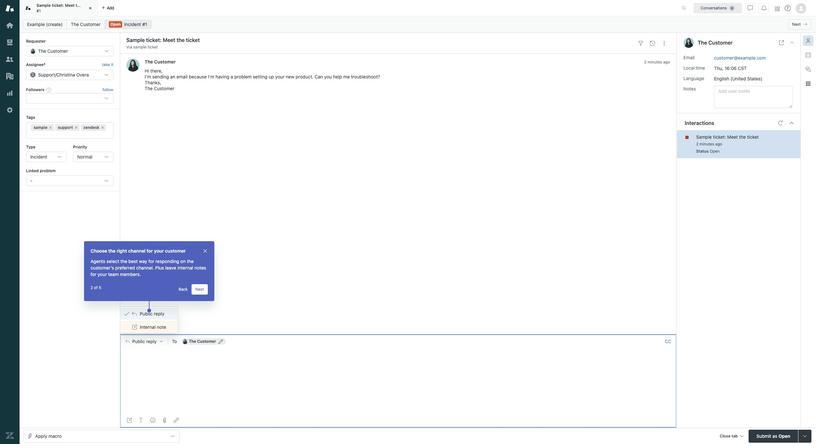 Task type: vqa. For each thing, say whether or not it's contained in the screenshot.
"Recently solved tickets"
no



Task type: locate. For each thing, give the bounding box(es) containing it.
1 vertical spatial meet
[[728, 134, 739, 140]]

public reply menu item
[[120, 308, 178, 320]]

avatar image
[[127, 59, 140, 72]]

#1
[[37, 8, 41, 13]]

next
[[793, 22, 801, 27], [196, 287, 204, 292]]

1 vertical spatial next
[[196, 287, 204, 292]]

your right up on the left top of the page
[[275, 74, 285, 80]]

1 vertical spatial next button
[[192, 285, 208, 295]]

meet inside sample ticket: meet the ticket #1
[[65, 3, 75, 8]]

2 i'm from the left
[[208, 74, 214, 80]]

0 vertical spatial meet
[[65, 3, 75, 8]]

the customer up there,
[[145, 59, 176, 65]]

public
[[140, 311, 153, 317], [132, 339, 145, 345]]

0 horizontal spatial meet
[[65, 3, 75, 8]]

1 vertical spatial reply
[[146, 339, 157, 345]]

0 vertical spatial your
[[275, 74, 285, 80]]

email
[[684, 55, 695, 60]]

to
[[172, 339, 177, 345]]

reply
[[154, 311, 164, 317], [146, 339, 157, 345]]

1 i'm from the left
[[145, 74, 151, 80]]

agents
[[91, 259, 105, 264]]

sample inside sample ticket: meet the ticket 2 minutes ago status open
[[697, 134, 712, 140]]

2 horizontal spatial 2
[[697, 142, 699, 147]]

for down customer's
[[91, 272, 96, 277]]

user image
[[684, 37, 694, 48]]

format text image
[[139, 418, 144, 424]]

customer
[[165, 248, 186, 254]]

me
[[344, 74, 350, 80]]

1 vertical spatial 2
[[697, 142, 699, 147]]

2 vertical spatial ticket
[[748, 134, 760, 140]]

(create)
[[46, 22, 63, 27]]

1 vertical spatial public
[[132, 339, 145, 345]]

0 horizontal spatial the customer link
[[67, 20, 105, 29]]

tab
[[20, 0, 98, 16]]

sample ticket: meet the ticket 2 minutes ago status open
[[697, 134, 760, 154]]

because
[[189, 74, 207, 80]]

1 horizontal spatial ago
[[716, 142, 723, 147]]

public reply inside dropdown button
[[132, 339, 157, 345]]

as
[[773, 434, 778, 439]]

1 vertical spatial sample
[[697, 134, 712, 140]]

0 vertical spatial sample
[[37, 3, 51, 8]]

0 horizontal spatial next button
[[192, 285, 208, 295]]

ticket
[[83, 3, 94, 8], [148, 45, 158, 50], [748, 134, 760, 140]]

setting
[[253, 74, 268, 80]]

2 vertical spatial open
[[779, 434, 791, 439]]

1 vertical spatial your
[[154, 248, 164, 254]]

1 horizontal spatial problem
[[234, 74, 252, 80]]

0 vertical spatial 2
[[645, 60, 647, 65]]

you
[[324, 74, 332, 80]]

public down internal
[[132, 339, 145, 345]]

ticket inside sample ticket: meet the ticket #1
[[83, 3, 94, 8]]

your
[[275, 74, 285, 80], [154, 248, 164, 254], [98, 272, 107, 277]]

thu,
[[715, 65, 724, 71]]

the customer link up there,
[[145, 59, 176, 65]]

public reply
[[140, 311, 164, 317], [132, 339, 157, 345]]

the
[[76, 3, 82, 8], [740, 134, 747, 140], [108, 248, 116, 254], [121, 259, 127, 264], [187, 259, 194, 264]]

meet for sample ticket: meet the ticket #1
[[65, 3, 75, 8]]

1 vertical spatial close image
[[203, 249, 208, 254]]

minutes inside sample ticket: meet the ticket 2 minutes ago status open
[[700, 142, 715, 147]]

0 vertical spatial the customer link
[[67, 20, 105, 29]]

next button up "customer context" icon
[[789, 19, 812, 30]]

minutes up status
[[700, 142, 715, 147]]

status
[[697, 149, 709, 154]]

close image
[[87, 5, 94, 11], [203, 249, 208, 254]]

customer down sample ticket: meet the ticket #1
[[80, 22, 101, 27]]

the customer
[[71, 22, 101, 27], [698, 40, 733, 46], [145, 59, 176, 65], [189, 339, 216, 344]]

customers image
[[6, 55, 14, 64]]

cc button
[[665, 339, 672, 345]]

0 horizontal spatial your
[[98, 272, 107, 277]]

zendesk image
[[6, 432, 14, 440]]

ago inside sample ticket: meet the ticket 2 minutes ago status open
[[716, 142, 723, 147]]

0 horizontal spatial close image
[[87, 5, 94, 11]]

1 vertical spatial minutes
[[700, 142, 715, 147]]

1 vertical spatial the customer link
[[145, 59, 176, 65]]

the customer link
[[67, 20, 105, 29], [145, 59, 176, 65]]

the inside hi there, i'm sending an email because i'm having a problem setting up your new product. can you help me troubleshoot? thanks, the customer
[[145, 86, 153, 91]]

internal note
[[140, 325, 166, 330]]

2 horizontal spatial your
[[275, 74, 285, 80]]

your inside agents select the best way for responding on the customer's preferred channel. plus leave internal notes for your team members.
[[98, 272, 107, 277]]

close image inside choose the right channel for your customer dialog
[[203, 249, 208, 254]]

channel.
[[136, 265, 154, 271]]

problem down 'incident' popup button
[[40, 169, 56, 173]]

1 horizontal spatial the customer link
[[145, 59, 176, 65]]

reply up note
[[154, 311, 164, 317]]

next button right back
[[192, 285, 208, 295]]

ago
[[664, 60, 671, 65], [716, 142, 723, 147]]

public reply up "internal note"
[[140, 311, 164, 317]]

0 vertical spatial ticket:
[[52, 3, 64, 8]]

the down sample ticket: meet the ticket #1
[[71, 22, 79, 27]]

problem
[[234, 74, 252, 80], [40, 169, 56, 173]]

conversations
[[701, 5, 728, 10]]

2 inside sample ticket: meet the ticket 2 minutes ago status open
[[697, 142, 699, 147]]

0 horizontal spatial ago
[[664, 60, 671, 65]]

0 horizontal spatial ticket:
[[52, 3, 64, 8]]

channel
[[128, 248, 146, 254]]

next up close icon
[[793, 22, 801, 27]]

0 horizontal spatial sample
[[37, 3, 51, 8]]

next right back
[[196, 287, 204, 292]]

open
[[111, 22, 121, 27], [710, 149, 720, 154], [779, 434, 791, 439]]

your inside hi there, i'm sending an email because i'm having a problem setting up your new product. can you help me troubleshoot? thanks, the customer
[[275, 74, 285, 80]]

0 vertical spatial for
[[147, 248, 153, 254]]

responding
[[156, 259, 179, 264]]

Add user notes text field
[[715, 86, 793, 108]]

english
[[715, 76, 730, 81]]

0 vertical spatial close image
[[87, 5, 94, 11]]

sample up 2 minutes ago text field
[[697, 134, 712, 140]]

1 vertical spatial ago
[[716, 142, 723, 147]]

ticket:
[[52, 3, 64, 8], [714, 134, 727, 140]]

the
[[71, 22, 79, 27], [698, 40, 708, 46], [145, 59, 153, 65], [145, 86, 153, 91], [189, 339, 196, 344]]

choose
[[91, 248, 107, 254]]

customer down sending
[[154, 86, 175, 91]]

the customer right customer@example.com image
[[189, 339, 216, 344]]

ticket: inside sample ticket: meet the ticket 2 minutes ago status open
[[714, 134, 727, 140]]

0 vertical spatial reply
[[154, 311, 164, 317]]

1 horizontal spatial i'm
[[208, 74, 214, 80]]

the up the hi
[[145, 59, 153, 65]]

0 vertical spatial next button
[[789, 19, 812, 30]]

sample up #1
[[37, 3, 51, 8]]

the down thanks, on the left top
[[145, 86, 153, 91]]

1 horizontal spatial next button
[[789, 19, 812, 30]]

1 horizontal spatial close image
[[203, 249, 208, 254]]

1 vertical spatial public reply
[[132, 339, 157, 345]]

i'm down the hi
[[145, 74, 151, 80]]

0 vertical spatial public
[[140, 311, 153, 317]]

1 vertical spatial ticket:
[[714, 134, 727, 140]]

ticket: up (create)
[[52, 3, 64, 8]]

meet inside sample ticket: meet the ticket 2 minutes ago status open
[[728, 134, 739, 140]]

view more details image
[[780, 40, 785, 45]]

2 vertical spatial your
[[98, 272, 107, 277]]

the customer link down sample ticket: meet the ticket #1
[[67, 20, 105, 29]]

public inside dropdown button
[[132, 339, 145, 345]]

team
[[108, 272, 119, 277]]

0 vertical spatial public reply
[[140, 311, 164, 317]]

1 horizontal spatial next
[[793, 22, 801, 27]]

1 horizontal spatial open
[[710, 149, 720, 154]]

ticket inside sample ticket: meet the ticket 2 minutes ago status open
[[748, 134, 760, 140]]

1 horizontal spatial sample
[[697, 134, 712, 140]]

0 horizontal spatial ticket
[[83, 3, 94, 8]]

for right way
[[149, 259, 154, 264]]

open link
[[105, 20, 152, 29]]

take it
[[102, 62, 113, 67]]

best
[[129, 259, 138, 264]]

public reply down internal
[[132, 339, 157, 345]]

1 horizontal spatial ticket:
[[714, 134, 727, 140]]

organizations image
[[6, 72, 14, 81]]

1 horizontal spatial meet
[[728, 134, 739, 140]]

local
[[684, 65, 695, 71]]

ticket: up 2 minutes ago text field
[[714, 134, 727, 140]]

1 vertical spatial ticket
[[148, 45, 158, 50]]

1 horizontal spatial 2
[[645, 60, 647, 65]]

your up 'responding'
[[154, 248, 164, 254]]

0 horizontal spatial i'm
[[145, 74, 151, 80]]

0 horizontal spatial open
[[111, 22, 121, 27]]

the right user icon at the top of the page
[[698, 40, 708, 46]]

minutes
[[648, 60, 663, 65], [700, 142, 715, 147]]

0 horizontal spatial problem
[[40, 169, 56, 173]]

1 vertical spatial problem
[[40, 169, 56, 173]]

choose the right channel for your customer
[[91, 248, 186, 254]]

public up internal
[[140, 311, 153, 317]]

reply down internal note menu item
[[146, 339, 157, 345]]

1 horizontal spatial your
[[154, 248, 164, 254]]

get started image
[[6, 21, 14, 30]]

ticket: for sample ticket: meet the ticket 2 minutes ago status open
[[714, 134, 727, 140]]

1 vertical spatial open
[[710, 149, 720, 154]]

2 inside 2 of 5 back
[[91, 286, 93, 291]]

sample for sample ticket: meet the ticket #1
[[37, 3, 51, 8]]

0 vertical spatial ticket
[[83, 3, 94, 8]]

for up way
[[147, 248, 153, 254]]

(united
[[731, 76, 747, 81]]

incident
[[30, 154, 47, 160]]

thanks,
[[145, 80, 161, 86]]

2
[[645, 60, 647, 65], [697, 142, 699, 147], [91, 286, 93, 291]]

0 vertical spatial problem
[[234, 74, 252, 80]]

2 vertical spatial 2
[[91, 286, 93, 291]]

2 horizontal spatial ticket
[[748, 134, 760, 140]]

internal
[[178, 265, 193, 271]]

back button
[[175, 285, 192, 295]]

can
[[315, 74, 323, 80]]

your down customer's
[[98, 272, 107, 277]]

meet
[[65, 3, 75, 8], [728, 134, 739, 140]]

ticket for sample ticket: meet the ticket 2 minutes ago status open
[[748, 134, 760, 140]]

note
[[157, 325, 166, 330]]

i'm left the having
[[208, 74, 214, 80]]

the inside "element"
[[71, 22, 79, 27]]

a
[[231, 74, 233, 80]]

minutes down the events 'image'
[[648, 60, 663, 65]]

sample inside sample ticket: meet the ticket #1
[[37, 3, 51, 8]]

0 vertical spatial open
[[111, 22, 121, 27]]

next inside choose the right channel for your customer dialog
[[196, 287, 204, 292]]

0 horizontal spatial 2
[[91, 286, 93, 291]]

close image
[[790, 40, 795, 45]]

2 minutes ago text field
[[697, 142, 723, 147]]

troubleshoot?
[[351, 74, 380, 80]]

0 vertical spatial ago
[[664, 60, 671, 65]]

0 vertical spatial next
[[793, 22, 801, 27]]

0 horizontal spatial next
[[196, 287, 204, 292]]

problem right a
[[234, 74, 252, 80]]

next button
[[789, 19, 812, 30], [192, 285, 208, 295]]

ticket: inside sample ticket: meet the ticket #1
[[52, 3, 64, 8]]

1 horizontal spatial minutes
[[700, 142, 715, 147]]

the customer down sample ticket: meet the ticket #1
[[71, 22, 101, 27]]

1 horizontal spatial ticket
[[148, 45, 158, 50]]

next for the rightmost next button
[[793, 22, 801, 27]]

ticket: for sample ticket: meet the ticket #1
[[52, 3, 64, 8]]

close image inside tab
[[87, 5, 94, 11]]

local time
[[684, 65, 706, 71]]

open inside sample ticket: meet the ticket 2 minutes ago status open
[[710, 149, 720, 154]]

0 horizontal spatial minutes
[[648, 60, 663, 65]]



Task type: describe. For each thing, give the bounding box(es) containing it.
type
[[26, 145, 36, 150]]

of
[[94, 286, 98, 291]]

there,
[[150, 68, 163, 74]]

example (create) button
[[23, 20, 67, 29]]

follow
[[103, 87, 113, 92]]

normal
[[77, 154, 92, 160]]

admin image
[[6, 106, 14, 114]]

insert emojis image
[[150, 418, 156, 424]]

2 for 2 minutes ago
[[645, 60, 647, 65]]

tab containing sample ticket: meet the ticket
[[20, 0, 98, 16]]

add link (cmd k) image
[[174, 418, 179, 424]]

normal button
[[73, 152, 113, 162]]

follow button
[[103, 87, 113, 93]]

customer@example.com image
[[183, 339, 188, 345]]

2 for 2 of 5 back
[[91, 286, 93, 291]]

thu, 16:06 cst
[[715, 65, 747, 71]]

the customer inside the 'secondary' "element"
[[71, 22, 101, 27]]

sending
[[152, 74, 169, 80]]

notes
[[684, 86, 697, 91]]

1 vertical spatial for
[[149, 259, 154, 264]]

2 minutes ago
[[645, 60, 671, 65]]

next for the bottom next button
[[196, 287, 204, 292]]

interactions
[[685, 120, 715, 126]]

customer left edit user icon
[[197, 339, 216, 344]]

via
[[127, 45, 132, 50]]

submit as open
[[757, 434, 791, 439]]

events image
[[650, 41, 656, 46]]

draft mode image
[[127, 418, 132, 424]]

public reply inside menu item
[[140, 311, 164, 317]]

agents select the best way for responding on the customer's preferred channel. plus leave internal notes for your team members.
[[91, 259, 206, 277]]

way
[[139, 259, 147, 264]]

customer context image
[[806, 38, 812, 43]]

public reply button
[[120, 335, 168, 349]]

the right customer@example.com image
[[189, 339, 196, 344]]

back
[[179, 287, 188, 292]]

example (create)
[[27, 22, 63, 27]]

choose the right channel for your customer dialog
[[84, 242, 215, 302]]

views image
[[6, 38, 14, 47]]

select
[[107, 259, 119, 264]]

2 minutes ago text field
[[645, 60, 671, 65]]

Subject field
[[125, 36, 634, 44]]

5
[[99, 286, 101, 291]]

2 vertical spatial for
[[91, 272, 96, 277]]

customer up there,
[[154, 59, 176, 65]]

customer@example.com
[[715, 55, 767, 60]]

on
[[181, 259, 186, 264]]

open inside the 'secondary' "element"
[[111, 22, 121, 27]]

cc
[[666, 339, 672, 345]]

knowledge image
[[806, 52, 812, 58]]

it
[[111, 62, 113, 67]]

reply inside menu item
[[154, 311, 164, 317]]

reply inside dropdown button
[[146, 339, 157, 345]]

help
[[333, 74, 342, 80]]

meet for sample ticket: meet the ticket 2 minutes ago status open
[[728, 134, 739, 140]]

an
[[170, 74, 175, 80]]

0 vertical spatial minutes
[[648, 60, 663, 65]]

2 horizontal spatial open
[[779, 434, 791, 439]]

members.
[[120, 272, 141, 277]]

up
[[269, 74, 274, 80]]

email
[[177, 74, 188, 80]]

incident button
[[26, 152, 67, 162]]

add attachment image
[[162, 418, 167, 424]]

customer inside hi there, i'm sending an email because i'm having a problem setting up your new product. can you help me troubleshoot? thanks, the customer
[[154, 86, 175, 91]]

hi
[[145, 68, 149, 74]]

take it button
[[102, 62, 113, 68]]

problem inside hi there, i'm sending an email because i'm having a problem setting up your new product. can you help me troubleshoot? thanks, the customer
[[234, 74, 252, 80]]

example
[[27, 22, 45, 27]]

states)
[[748, 76, 763, 81]]

submit
[[757, 434, 772, 439]]

take
[[102, 62, 110, 67]]

having
[[216, 74, 230, 80]]

zendesk products image
[[776, 6, 780, 11]]

zendesk support image
[[6, 4, 14, 13]]

sample ticket: meet the ticket #1
[[37, 3, 94, 13]]

the customer up thu,
[[698, 40, 733, 46]]

Public reply composer text field
[[123, 349, 674, 362]]

via sample ticket
[[127, 45, 158, 50]]

internal
[[140, 325, 156, 330]]

tabs tab list
[[20, 0, 676, 16]]

2 of 5 back
[[91, 286, 188, 292]]

leave
[[165, 265, 176, 271]]

cst
[[738, 65, 747, 71]]

new
[[286, 74, 295, 80]]

right
[[117, 248, 127, 254]]

sample for sample ticket: meet the ticket 2 minutes ago status open
[[697, 134, 712, 140]]

public inside menu item
[[140, 311, 153, 317]]

time
[[696, 65, 706, 71]]

notes
[[195, 265, 206, 271]]

priority
[[73, 145, 87, 150]]

main element
[[0, 0, 20, 445]]

apps image
[[806, 81, 812, 86]]

linked problem
[[26, 169, 56, 173]]

get help image
[[785, 5, 791, 11]]

16:06
[[725, 65, 737, 71]]

conversations button
[[694, 3, 742, 13]]

ticket for sample ticket: meet the ticket #1
[[83, 3, 94, 8]]

linked
[[26, 169, 39, 173]]

customer's
[[91, 265, 114, 271]]

product.
[[296, 74, 314, 80]]

plus
[[155, 265, 164, 271]]

customer up customer@example.com
[[709, 40, 733, 46]]

internal note menu item
[[120, 322, 178, 333]]

reporting image
[[6, 89, 14, 97]]

secondary element
[[20, 18, 817, 31]]

english (united states)
[[715, 76, 763, 81]]

customer inside the 'secondary' "element"
[[80, 22, 101, 27]]

edit user image
[[219, 340, 223, 344]]

the inside sample ticket: meet the ticket 2 minutes ago status open
[[740, 134, 747, 140]]

the inside sample ticket: meet the ticket #1
[[76, 3, 82, 8]]

hi there, i'm sending an email because i'm having a problem setting up your new product. can you help me troubleshoot? thanks, the customer
[[145, 68, 380, 91]]

sample
[[133, 45, 147, 50]]

preferred
[[115, 265, 135, 271]]

language
[[684, 75, 705, 81]]



